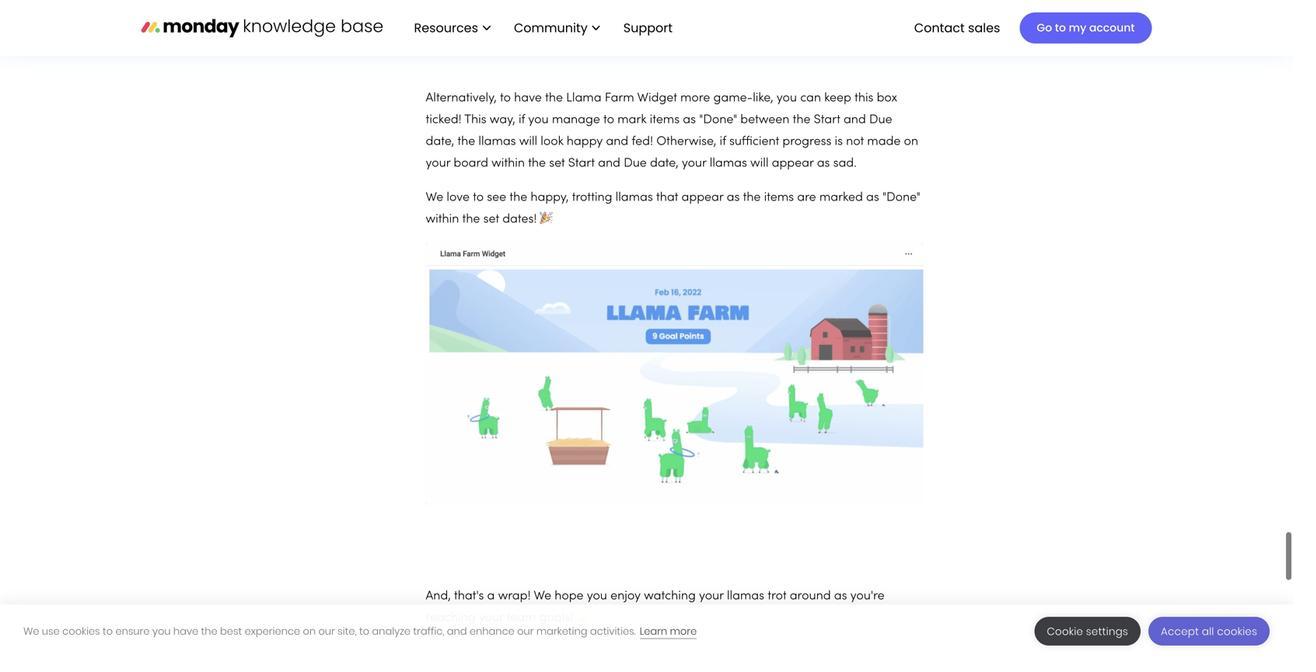 Task type: locate. For each thing, give the bounding box(es) containing it.
llamas
[[479, 136, 516, 148], [710, 158, 747, 170], [616, 192, 653, 204], [727, 591, 765, 603]]

and inside dialog
[[447, 625, 467, 639]]

way,
[[490, 114, 516, 126]]

to right go
[[1055, 20, 1066, 35]]

0 vertical spatial within
[[492, 158, 525, 170]]

2 our from the left
[[517, 625, 534, 639]]

trot
[[768, 591, 787, 603]]

1 vertical spatial "done"
[[883, 192, 921, 204]]

your down otherwise,
[[682, 158, 707, 170]]

the up progress
[[793, 114, 811, 126]]

items down widget
[[650, 114, 680, 126]]

the up board
[[458, 136, 475, 148]]

1 vertical spatial items
[[764, 192, 794, 204]]

you
[[777, 93, 797, 104], [528, 114, 549, 126], [587, 591, 607, 603], [152, 625, 171, 639]]

0 vertical spatial "done"
[[699, 114, 737, 126]]

wrap!
[[498, 591, 531, 603]]

cookies
[[62, 625, 100, 639], [1217, 625, 1258, 639]]

llamas left trot
[[727, 591, 765, 603]]

1 vertical spatial start
[[568, 158, 595, 170]]

0 horizontal spatial within
[[426, 214, 459, 226]]

0 horizontal spatial start
[[568, 158, 595, 170]]

we love to see the happy, trotting llamas that appear as the items are marked as "done" within the set dates! 🎉
[[426, 192, 921, 226]]

if
[[519, 114, 525, 126], [720, 136, 726, 148]]

set
[[549, 158, 565, 170], [483, 214, 499, 226]]

ticked!
[[426, 114, 462, 126]]

1 horizontal spatial appear
[[772, 158, 814, 170]]

the left best
[[201, 625, 218, 639]]

site,
[[338, 625, 357, 639]]

our down the team
[[517, 625, 534, 639]]

analyze
[[372, 625, 411, 639]]

"done"
[[699, 114, 737, 126], [883, 192, 921, 204]]

0 horizontal spatial if
[[519, 114, 525, 126]]

0 horizontal spatial items
[[650, 114, 680, 126]]

0 vertical spatial will
[[519, 136, 538, 148]]

cookie
[[1047, 625, 1084, 639]]

0 vertical spatial items
[[650, 114, 680, 126]]

start
[[814, 114, 841, 126], [568, 158, 595, 170]]

accept
[[1161, 625, 1199, 639]]

set down the see
[[483, 214, 499, 226]]

if left sufficient
[[720, 136, 726, 148]]

appear down progress
[[772, 158, 814, 170]]

our left site,
[[319, 625, 335, 639]]

1 horizontal spatial we
[[426, 192, 444, 204]]

1 vertical spatial due
[[624, 158, 647, 170]]

1 horizontal spatial our
[[517, 625, 534, 639]]

more inside alternatively, to have the llama farm widget more game-like, you can keep this box ticked! this way, if you manage to mark items as "done" between the start and due date, the llamas will look happy and fed! otherwise, if sufficient progress is not made on your board within the set start and due date, your llamas will appear as sad.
[[681, 93, 710, 104]]

sufficient
[[730, 136, 779, 148]]

0 horizontal spatial we
[[23, 625, 39, 639]]

within
[[492, 158, 525, 170], [426, 214, 459, 226]]

use
[[42, 625, 60, 639]]

more left game-
[[681, 93, 710, 104]]

on right experience
[[303, 625, 316, 639]]

1 horizontal spatial due
[[870, 114, 893, 126]]

start down keep
[[814, 114, 841, 126]]

1 horizontal spatial "done"
[[883, 192, 921, 204]]

cpt2202081308 1060x558.gif image
[[426, 243, 924, 505]]

on
[[904, 136, 919, 148], [303, 625, 316, 639]]

0 vertical spatial set
[[549, 158, 565, 170]]

cookies right all at right
[[1217, 625, 1258, 639]]

0 vertical spatial we
[[426, 192, 444, 204]]

due up the made
[[870, 114, 893, 126]]

your left board
[[426, 158, 451, 170]]

1 horizontal spatial if
[[720, 136, 726, 148]]

items
[[650, 114, 680, 126], [764, 192, 794, 204]]

more
[[681, 93, 710, 104], [670, 625, 697, 639]]

not
[[846, 136, 864, 148]]

within down love
[[426, 214, 459, 226]]

that's
[[454, 591, 484, 603]]

is
[[835, 136, 843, 148]]

0 horizontal spatial appear
[[682, 192, 724, 204]]

to
[[1055, 20, 1066, 35], [500, 93, 511, 104], [604, 114, 614, 126], [473, 192, 484, 204], [103, 625, 113, 639], [359, 625, 370, 639]]

within inside alternatively, to have the llama farm widget more game-like, you can keep this box ticked! this way, if you manage to mark items as "done" between the start and due date, the llamas will look happy and fed! otherwise, if sufficient progress is not made on your board within the set start and due date, your llamas will appear as sad.
[[492, 158, 525, 170]]

will down sufficient
[[751, 158, 769, 170]]

"done" down the made
[[883, 192, 921, 204]]

our
[[319, 625, 335, 639], [517, 625, 534, 639]]

and up not
[[844, 114, 866, 126]]

more right the learn at bottom
[[670, 625, 697, 639]]

"done" down game-
[[699, 114, 737, 126]]

you're
[[851, 591, 885, 603]]

and down reaching
[[447, 625, 467, 639]]

will left look
[[519, 136, 538, 148]]

0 horizontal spatial date,
[[426, 136, 454, 148]]

you up 🌟
[[587, 591, 607, 603]]

goals!
[[540, 613, 573, 625]]

1 horizontal spatial within
[[492, 158, 525, 170]]

all
[[1202, 625, 1215, 639]]

as left sad.
[[817, 158, 830, 170]]

1 vertical spatial have
[[173, 625, 198, 639]]

have up way,
[[514, 93, 542, 104]]

team
[[507, 613, 536, 625]]

on right the made
[[904, 136, 919, 148]]

1 horizontal spatial on
[[904, 136, 919, 148]]

0 horizontal spatial due
[[624, 158, 647, 170]]

0 vertical spatial date,
[[426, 136, 454, 148]]

0 vertical spatial more
[[681, 93, 710, 104]]

date, down ticked!
[[426, 136, 454, 148]]

0 horizontal spatial set
[[483, 214, 499, 226]]

appear right that at the top right of page
[[682, 192, 724, 204]]

0 vertical spatial on
[[904, 136, 919, 148]]

items inside alternatively, to have the llama farm widget more game-like, you can keep this box ticked! this way, if you manage to mark items as "done" between the start and due date, the llamas will look happy and fed! otherwise, if sufficient progress is not made on your board within the set start and due date, your llamas will appear as sad.
[[650, 114, 680, 126]]

support link
[[616, 15, 685, 41], [624, 19, 678, 36]]

1 cookies from the left
[[62, 625, 100, 639]]

marketing
[[537, 625, 588, 639]]

0 vertical spatial start
[[814, 114, 841, 126]]

llamas inside "and, that's a wrap! we hope you enjoy watching your llamas trot around as you're reaching your team goals!"
[[727, 591, 765, 603]]

1 vertical spatial will
[[751, 158, 769, 170]]

community
[[514, 19, 588, 36]]

1 our from the left
[[319, 625, 335, 639]]

llamas inside we love to see the happy, trotting llamas that appear as the items are marked as "done" within the set dates! 🎉
[[616, 192, 653, 204]]

1 horizontal spatial items
[[764, 192, 794, 204]]

watching
[[644, 591, 696, 603]]

dialog
[[0, 605, 1294, 659]]

we left love
[[426, 192, 444, 204]]

cookie settings button
[[1035, 618, 1141, 646]]

you right like,
[[777, 93, 797, 104]]

within up the see
[[492, 158, 525, 170]]

have left best
[[173, 625, 198, 639]]

items left are
[[764, 192, 794, 204]]

as left you're
[[834, 591, 847, 603]]

2 vertical spatial we
[[23, 625, 39, 639]]

cookies for use
[[62, 625, 100, 639]]

to left the see
[[473, 192, 484, 204]]

0 horizontal spatial "done"
[[699, 114, 737, 126]]

like,
[[753, 93, 774, 104]]

0 vertical spatial have
[[514, 93, 542, 104]]

will
[[519, 136, 538, 148], [751, 158, 769, 170]]

0 horizontal spatial will
[[519, 136, 538, 148]]

and, that's a wrap! we hope you enjoy watching your llamas trot around as you're reaching your team goals!
[[426, 591, 885, 625]]

start down happy
[[568, 158, 595, 170]]

experience
[[245, 625, 300, 639]]

🌟
[[577, 613, 589, 625]]

0 horizontal spatial on
[[303, 625, 316, 639]]

the
[[545, 93, 563, 104], [793, 114, 811, 126], [458, 136, 475, 148], [528, 158, 546, 170], [510, 192, 528, 204], [743, 192, 761, 204], [462, 214, 480, 226], [201, 625, 218, 639]]

reaching
[[426, 613, 476, 625]]

1 vertical spatial if
[[720, 136, 726, 148]]

monday.com logo image
[[141, 11, 383, 44]]

1 horizontal spatial set
[[549, 158, 565, 170]]

1 horizontal spatial have
[[514, 93, 542, 104]]

1 vertical spatial date,
[[650, 158, 679, 170]]

0 vertical spatial due
[[870, 114, 893, 126]]

1 vertical spatial within
[[426, 214, 459, 226]]

llamas down way,
[[479, 136, 516, 148]]

cookies inside accept all cookies button
[[1217, 625, 1258, 639]]

due down the fed!
[[624, 158, 647, 170]]

1 horizontal spatial date,
[[650, 158, 679, 170]]

0 horizontal spatial cookies
[[62, 625, 100, 639]]

we inside dialog
[[23, 625, 39, 639]]

we up goals! on the left bottom
[[534, 591, 552, 603]]

date, down the fed!
[[650, 158, 679, 170]]

as
[[683, 114, 696, 126], [817, 158, 830, 170], [727, 192, 740, 204], [866, 192, 879, 204], [834, 591, 847, 603]]

set down look
[[549, 158, 565, 170]]

and left the fed!
[[606, 136, 629, 148]]

cpt2202081253 1352x685__2_.gif image
[[426, 0, 924, 41]]

1 vertical spatial we
[[534, 591, 552, 603]]

1 horizontal spatial will
[[751, 158, 769, 170]]

if right way,
[[519, 114, 525, 126]]

and
[[844, 114, 866, 126], [606, 136, 629, 148], [598, 158, 621, 170], [447, 625, 467, 639]]

best
[[220, 625, 242, 639]]

cookies for all
[[1217, 625, 1258, 639]]

2 cookies from the left
[[1217, 625, 1258, 639]]

1 horizontal spatial cookies
[[1217, 625, 1258, 639]]

game-
[[714, 93, 753, 104]]

we inside we love to see the happy, trotting llamas that appear as the items are marked as "done" within the set dates! 🎉
[[426, 192, 444, 204]]

0 vertical spatial appear
[[772, 158, 814, 170]]

resources
[[414, 19, 478, 36]]

list
[[399, 0, 685, 56]]

🎉
[[540, 214, 553, 226]]

0 vertical spatial if
[[519, 114, 525, 126]]

1 vertical spatial appear
[[682, 192, 724, 204]]

llamas left that at the top right of page
[[616, 192, 653, 204]]

0 horizontal spatial our
[[319, 625, 335, 639]]

within inside we love to see the happy, trotting llamas that appear as the items are marked as "done" within the set dates! 🎉
[[426, 214, 459, 226]]

have
[[514, 93, 542, 104], [173, 625, 198, 639]]

cookies right "use"
[[62, 625, 100, 639]]

we left "use"
[[23, 625, 39, 639]]

1 vertical spatial set
[[483, 214, 499, 226]]

appear
[[772, 158, 814, 170], [682, 192, 724, 204]]

2 horizontal spatial we
[[534, 591, 552, 603]]

learn
[[640, 625, 668, 639]]

we
[[426, 192, 444, 204], [534, 591, 552, 603], [23, 625, 39, 639]]



Task type: vqa. For each thing, say whether or not it's contained in the screenshot.
"Troubleshooting" for the Troubleshooting integration issues 'link'
no



Task type: describe. For each thing, give the bounding box(es) containing it.
sales
[[968, 19, 1001, 36]]

contact sales link
[[907, 15, 1008, 41]]

fed!
[[632, 136, 653, 148]]

are
[[797, 192, 816, 204]]

as right marked
[[866, 192, 879, 204]]

and down happy
[[598, 158, 621, 170]]

the down look
[[528, 158, 546, 170]]

to left mark
[[604, 114, 614, 126]]

"done" inside we love to see the happy, trotting llamas that appear as the items are marked as "done" within the set dates! 🎉
[[883, 192, 921, 204]]

the up dates!
[[510, 192, 528, 204]]

enjoy
[[611, 591, 641, 603]]

you inside "and, that's a wrap! we hope you enjoy watching your llamas trot around as you're reaching your team goals!"
[[587, 591, 607, 603]]

this
[[465, 114, 487, 126]]

hope
[[555, 591, 584, 603]]

traffic,
[[413, 625, 444, 639]]

on inside alternatively, to have the llama farm widget more game-like, you can keep this box ticked! this way, if you manage to mark items as "done" between the start and due date, the llamas will look happy and fed! otherwise, if sufficient progress is not made on your board within the set start and due date, your llamas will appear as sad.
[[904, 136, 919, 148]]

accept all cookies button
[[1149, 618, 1270, 646]]

the left "llama"
[[545, 93, 563, 104]]

sad.
[[833, 158, 857, 170]]

"done" inside alternatively, to have the llama farm widget more game-like, you can keep this box ticked! this way, if you manage to mark items as "done" between the start and due date, the llamas will look happy and fed! otherwise, if sufficient progress is not made on your board within the set start and due date, your llamas will appear as sad.
[[699, 114, 737, 126]]

you up look
[[528, 114, 549, 126]]

mark
[[618, 114, 647, 126]]

learn more link
[[640, 625, 697, 640]]

happy,
[[531, 192, 569, 204]]

to inside the go to my account "link"
[[1055, 20, 1066, 35]]

go to my account link
[[1020, 12, 1152, 44]]

dialog containing cookie settings
[[0, 605, 1294, 659]]

your up enhance
[[479, 613, 504, 625]]

the inside dialog
[[201, 625, 218, 639]]

list containing resources
[[399, 0, 685, 56]]

accept all cookies
[[1161, 625, 1258, 639]]

progress
[[783, 136, 832, 148]]

the down love
[[462, 214, 480, 226]]

to inside we love to see the happy, trotting llamas that appear as the items are marked as "done" within the set dates! 🎉
[[473, 192, 484, 204]]

ensure
[[115, 625, 150, 639]]

to up way,
[[500, 93, 511, 104]]

we for the
[[426, 192, 444, 204]]

appear inside alternatively, to have the llama farm widget more game-like, you can keep this box ticked! this way, if you manage to mark items as "done" between the start and due date, the llamas will look happy and fed! otherwise, if sufficient progress is not made on your board within the set start and due date, your llamas will appear as sad.
[[772, 158, 814, 170]]

around
[[790, 591, 831, 603]]

between
[[741, 114, 790, 126]]

llama
[[566, 93, 602, 104]]

board
[[454, 158, 488, 170]]

activities.
[[590, 625, 636, 639]]

account
[[1090, 20, 1135, 35]]

a
[[487, 591, 495, 603]]

widget
[[637, 93, 677, 104]]

main element
[[399, 0, 1152, 56]]

items inside we love to see the happy, trotting llamas that appear as the items are marked as "done" within the set dates! 🎉
[[764, 192, 794, 204]]

have inside alternatively, to have the llama farm widget more game-like, you can keep this box ticked! this way, if you manage to mark items as "done" between the start and due date, the llamas will look happy and fed! otherwise, if sufficient progress is not made on your board within the set start and due date, your llamas will appear as sad.
[[514, 93, 542, 104]]

contact sales
[[914, 19, 1001, 36]]

contact
[[914, 19, 965, 36]]

and,
[[426, 591, 451, 603]]

happy
[[567, 136, 603, 148]]

0 horizontal spatial have
[[173, 625, 198, 639]]

keep
[[825, 93, 852, 104]]

to left ensure
[[103, 625, 113, 639]]

settings
[[1086, 625, 1129, 639]]

we inside "and, that's a wrap! we hope you enjoy watching your llamas trot around as you're reaching your team goals!"
[[534, 591, 552, 603]]

love
[[447, 192, 470, 204]]

can
[[801, 93, 821, 104]]

box
[[877, 93, 898, 104]]

look
[[541, 136, 564, 148]]

set inside we love to see the happy, trotting llamas that appear as the items are marked as "done" within the set dates! 🎉
[[483, 214, 499, 226]]

go to my account
[[1037, 20, 1135, 35]]

see
[[487, 192, 506, 204]]

we for our
[[23, 625, 39, 639]]

support
[[624, 19, 673, 36]]

your right watching on the bottom
[[699, 591, 724, 603]]

trotting
[[572, 192, 612, 204]]

go
[[1037, 20, 1052, 35]]

as up otherwise,
[[683, 114, 696, 126]]

you right ensure
[[152, 625, 171, 639]]

appear inside we love to see the happy, trotting llamas that appear as the items are marked as "done" within the set dates! 🎉
[[682, 192, 724, 204]]

alternatively, to have the llama farm widget more game-like, you can keep this box ticked! this way, if you manage to mark items as "done" between the start and due date, the llamas will look happy and fed! otherwise, if sufficient progress is not made on your board within the set start and due date, your llamas will appear as sad.
[[426, 93, 919, 170]]

farm
[[605, 93, 634, 104]]

we use cookies to ensure you have the best experience on our site, to analyze traffic, and enhance our marketing activities. learn more
[[23, 625, 697, 639]]

resources link
[[406, 15, 499, 41]]

otherwise,
[[657, 136, 717, 148]]

to right site,
[[359, 625, 370, 639]]

alternatively,
[[426, 93, 497, 104]]

1 vertical spatial more
[[670, 625, 697, 639]]

as down sufficient
[[727, 192, 740, 204]]

1 vertical spatial on
[[303, 625, 316, 639]]

1 horizontal spatial start
[[814, 114, 841, 126]]

my
[[1069, 20, 1087, 35]]

this
[[855, 93, 874, 104]]

set inside alternatively, to have the llama farm widget more game-like, you can keep this box ticked! this way, if you manage to mark items as "done" between the start and due date, the llamas will look happy and fed! otherwise, if sufficient progress is not made on your board within the set start and due date, your llamas will appear as sad.
[[549, 158, 565, 170]]

community link
[[506, 15, 608, 41]]

the left are
[[743, 192, 761, 204]]

llamas down sufficient
[[710, 158, 747, 170]]

marked
[[820, 192, 863, 204]]

made
[[867, 136, 901, 148]]

manage
[[552, 114, 600, 126]]

enhance
[[470, 625, 515, 639]]

that
[[656, 192, 679, 204]]

dates!
[[503, 214, 537, 226]]

as inside "and, that's a wrap! we hope you enjoy watching your llamas trot around as you're reaching your team goals!"
[[834, 591, 847, 603]]

cookie settings
[[1047, 625, 1129, 639]]



